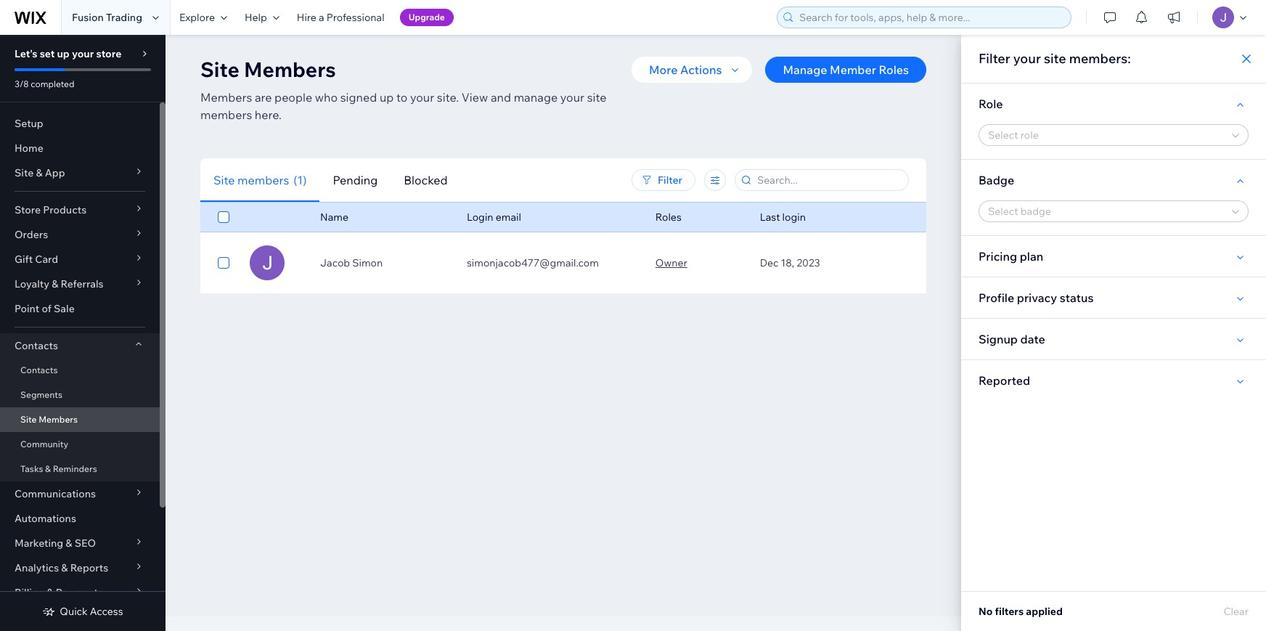 Task type: locate. For each thing, give the bounding box(es) containing it.
marketing & seo
[[15, 537, 96, 550]]

profile
[[979, 291, 1015, 305]]

0 vertical spatial contacts
[[15, 339, 58, 352]]

& inside 'popup button'
[[66, 537, 72, 550]]

& for loyalty
[[52, 277, 58, 291]]

profile privacy status
[[979, 291, 1094, 305]]

card
[[35, 253, 58, 266]]

& right tasks
[[45, 463, 51, 474]]

site left members:
[[1044, 50, 1067, 67]]

segments link
[[0, 383, 160, 407]]

here.
[[255, 107, 282, 122]]

& inside "link"
[[45, 463, 51, 474]]

blocked
[[404, 172, 448, 187]]

setup
[[15, 117, 43, 130]]

1 vertical spatial members
[[238, 172, 289, 187]]

set
[[40, 47, 55, 60]]

no
[[979, 605, 993, 618]]

pending
[[333, 172, 378, 187]]

who
[[315, 90, 338, 105]]

jacob simon image
[[250, 245, 284, 280]]

a
[[319, 11, 324, 24]]

2 vertical spatial members
[[39, 414, 78, 425]]

0 vertical spatial members
[[200, 107, 252, 122]]

marketing & seo button
[[0, 531, 160, 556]]

login
[[783, 211, 806, 224]]

roles right member
[[879, 62, 909, 77]]

point of sale
[[15, 302, 75, 315]]

site members (1)
[[214, 172, 307, 187]]

0 horizontal spatial filter
[[658, 174, 683, 187]]

pending button
[[320, 158, 391, 202]]

None checkbox
[[218, 208, 230, 226], [218, 254, 230, 272], [218, 208, 230, 226], [218, 254, 230, 272]]

up inside sidebar element
[[57, 47, 70, 60]]

filter button
[[632, 169, 696, 191]]

& for tasks
[[45, 463, 51, 474]]

gift
[[15, 253, 33, 266]]

members
[[200, 107, 252, 122], [238, 172, 289, 187]]

contacts button
[[0, 333, 160, 358]]

1 horizontal spatial roles
[[879, 62, 909, 77]]

simon
[[352, 256, 383, 269]]

sidebar element
[[0, 35, 166, 631]]

1 vertical spatial site members
[[20, 414, 78, 425]]

more
[[649, 62, 678, 77]]

dec
[[760, 256, 779, 269]]

automations
[[15, 512, 76, 525]]

0 vertical spatial members
[[244, 57, 336, 82]]

0 vertical spatial site
[[1044, 50, 1067, 67]]

badge
[[979, 173, 1015, 187]]

& for site
[[36, 166, 43, 179]]

signup date
[[979, 332, 1046, 346]]

view
[[462, 90, 488, 105]]

manage
[[514, 90, 558, 105]]

contacts up the segments
[[20, 365, 58, 375]]

store products button
[[0, 198, 160, 222]]

upgrade button
[[400, 9, 454, 26]]

contacts link
[[0, 358, 160, 383]]

& right loyalty
[[52, 277, 58, 291]]

date
[[1021, 332, 1046, 346]]

people
[[275, 90, 312, 105]]

0 horizontal spatial site
[[587, 90, 607, 105]]

& left the seo
[[66, 537, 72, 550]]

Search for tools, apps, help & more... field
[[795, 7, 1067, 28]]

1 vertical spatial site
[[587, 90, 607, 105]]

1 horizontal spatial up
[[380, 90, 394, 105]]

actions
[[681, 62, 722, 77]]

1 vertical spatial contacts
[[20, 365, 58, 375]]

0 horizontal spatial site members
[[20, 414, 78, 425]]

members inside tab list
[[238, 172, 289, 187]]

0 vertical spatial up
[[57, 47, 70, 60]]

site members up are
[[200, 57, 336, 82]]

members left are
[[200, 90, 252, 105]]

1 vertical spatial up
[[380, 90, 394, 105]]

1 vertical spatial filter
[[658, 174, 683, 187]]

up left to
[[380, 90, 394, 105]]

site right manage
[[587, 90, 607, 105]]

and
[[491, 90, 511, 105]]

tab list
[[200, 158, 556, 202]]

& right billing
[[47, 586, 53, 599]]

reported
[[979, 373, 1031, 388]]

your inside sidebar element
[[72, 47, 94, 60]]

& for billing
[[47, 586, 53, 599]]

communications
[[15, 487, 96, 500]]

1 horizontal spatial site members
[[200, 57, 336, 82]]

& left reports
[[61, 561, 68, 574]]

1 horizontal spatial site
[[1044, 50, 1067, 67]]

roles inside button
[[879, 62, 909, 77]]

tasks & reminders
[[20, 463, 97, 474]]

0 vertical spatial filter
[[979, 50, 1011, 67]]

& left app
[[36, 166, 43, 179]]

site members up community
[[20, 414, 78, 425]]

sale
[[54, 302, 75, 315]]

explore
[[179, 11, 215, 24]]

quick access button
[[42, 605, 123, 618]]

point
[[15, 302, 39, 315]]

login email
[[467, 211, 521, 224]]

quick access
[[60, 605, 123, 618]]

site
[[1044, 50, 1067, 67], [587, 90, 607, 105]]

applied
[[1026, 605, 1063, 618]]

site inside tab list
[[214, 172, 235, 187]]

store products
[[15, 203, 87, 216]]

contacts
[[15, 339, 58, 352], [20, 365, 58, 375]]

1 vertical spatial members
[[200, 90, 252, 105]]

fusion
[[72, 11, 104, 24]]

contacts down point of sale on the left
[[15, 339, 58, 352]]

1 horizontal spatial filter
[[979, 50, 1011, 67]]

help button
[[236, 0, 288, 35]]

contacts inside dropdown button
[[15, 339, 58, 352]]

app
[[45, 166, 65, 179]]

members inside members are people who signed up to your site. view and manage your site members here.
[[200, 107, 252, 122]]

1 vertical spatial roles
[[656, 211, 682, 224]]

roles down filter button
[[656, 211, 682, 224]]

owner
[[656, 256, 688, 269]]

filter inside button
[[658, 174, 683, 187]]

dec 18, 2023
[[760, 256, 820, 269]]

3/8 completed
[[15, 78, 74, 89]]

community
[[20, 439, 68, 450]]

0 vertical spatial site members
[[200, 57, 336, 82]]

pricing plan
[[979, 249, 1044, 264]]

no filters applied
[[979, 605, 1063, 618]]

& inside 'dropdown button'
[[36, 166, 43, 179]]

signup
[[979, 332, 1018, 346]]

up right set on the left top
[[57, 47, 70, 60]]

up
[[57, 47, 70, 60], [380, 90, 394, 105]]

0 vertical spatial roles
[[879, 62, 909, 77]]

0 horizontal spatial up
[[57, 47, 70, 60]]

community link
[[0, 432, 160, 457]]

filters
[[995, 605, 1024, 618]]

up inside members are people who signed up to your site. view and manage your site members here.
[[380, 90, 394, 105]]

members left the (1)
[[238, 172, 289, 187]]

contacts inside "link"
[[20, 365, 58, 375]]

hire a professional link
[[288, 0, 393, 35]]

loyalty
[[15, 277, 49, 291]]

members left here.
[[200, 107, 252, 122]]

reports
[[70, 561, 108, 574]]

members up people
[[244, 57, 336, 82]]

members up community
[[39, 414, 78, 425]]

marketing
[[15, 537, 63, 550]]

simonjacob477@gmail.com
[[467, 256, 599, 269]]



Task type: vqa. For each thing, say whether or not it's contained in the screenshot.
the rightmost filter
yes



Task type: describe. For each thing, give the bounding box(es) containing it.
communications button
[[0, 482, 160, 506]]

last
[[760, 211, 780, 224]]

role
[[979, 97, 1003, 111]]

loyalty & referrals
[[15, 277, 104, 291]]

setup link
[[0, 111, 160, 136]]

gift card button
[[0, 247, 160, 272]]

Select role field
[[984, 125, 1228, 145]]

contacts for contacts "link"
[[20, 365, 58, 375]]

payments
[[56, 586, 103, 599]]

tab list containing site members
[[200, 158, 556, 202]]

manage member roles button
[[766, 57, 927, 83]]

manage member roles
[[783, 62, 909, 77]]

filter for filter
[[658, 174, 683, 187]]

18,
[[781, 256, 795, 269]]

professional
[[327, 11, 385, 24]]

completed
[[31, 78, 74, 89]]

billing & payments button
[[0, 580, 160, 605]]

site members link
[[0, 407, 160, 432]]

let's
[[15, 47, 37, 60]]

email
[[496, 211, 521, 224]]

Search... field
[[753, 170, 904, 190]]

2023
[[797, 256, 820, 269]]

of
[[42, 302, 51, 315]]

seo
[[75, 537, 96, 550]]

store
[[96, 47, 122, 60]]

members are people who signed up to your site. view and manage your site members here.
[[200, 90, 607, 122]]

referrals
[[61, 277, 104, 291]]

site & app
[[15, 166, 65, 179]]

reminders
[[53, 463, 97, 474]]

analytics & reports button
[[0, 556, 160, 580]]

orders button
[[0, 222, 160, 247]]

gift card
[[15, 253, 58, 266]]

analytics
[[15, 561, 59, 574]]

site inside 'dropdown button'
[[15, 166, 34, 179]]

3/8
[[15, 78, 29, 89]]

more actions button
[[632, 57, 753, 83]]

upgrade
[[409, 12, 445, 23]]

status
[[1060, 291, 1094, 305]]

members inside site members link
[[39, 414, 78, 425]]

blocked button
[[391, 158, 461, 202]]

0 horizontal spatial roles
[[656, 211, 682, 224]]

fusion trading
[[72, 11, 142, 24]]

tasks
[[20, 463, 43, 474]]

contacts for contacts dropdown button
[[15, 339, 58, 352]]

let's set up your store
[[15, 47, 122, 60]]

billing & payments
[[15, 586, 103, 599]]

store
[[15, 203, 41, 216]]

(1)
[[294, 172, 307, 187]]

& for marketing
[[66, 537, 72, 550]]

site members inside sidebar element
[[20, 414, 78, 425]]

segments
[[20, 389, 62, 400]]

point of sale link
[[0, 296, 160, 321]]

jacob
[[320, 256, 350, 269]]

filter for filter your site members:
[[979, 50, 1011, 67]]

member
[[830, 62, 877, 77]]

help
[[245, 11, 267, 24]]

site inside members are people who signed up to your site. view and manage your site members here.
[[587, 90, 607, 105]]

privacy
[[1017, 291, 1058, 305]]

site & app button
[[0, 161, 160, 185]]

members:
[[1070, 50, 1131, 67]]

to
[[396, 90, 408, 105]]

access
[[90, 605, 123, 618]]

site.
[[437, 90, 459, 105]]

automations link
[[0, 506, 160, 531]]

home
[[15, 142, 43, 155]]

more actions
[[649, 62, 722, 77]]

loyalty & referrals button
[[0, 272, 160, 296]]

tasks & reminders link
[[0, 457, 160, 482]]

hire a professional
[[297, 11, 385, 24]]

analytics & reports
[[15, 561, 108, 574]]

pricing
[[979, 249, 1018, 264]]

& for analytics
[[61, 561, 68, 574]]

trading
[[106, 11, 142, 24]]

members inside members are people who signed up to your site. view and manage your site members here.
[[200, 90, 252, 105]]

home link
[[0, 136, 160, 161]]

login
[[467, 211, 494, 224]]

products
[[43, 203, 87, 216]]

last login
[[760, 211, 806, 224]]

Select badge field
[[984, 201, 1228, 222]]

filter your site members:
[[979, 50, 1131, 67]]



